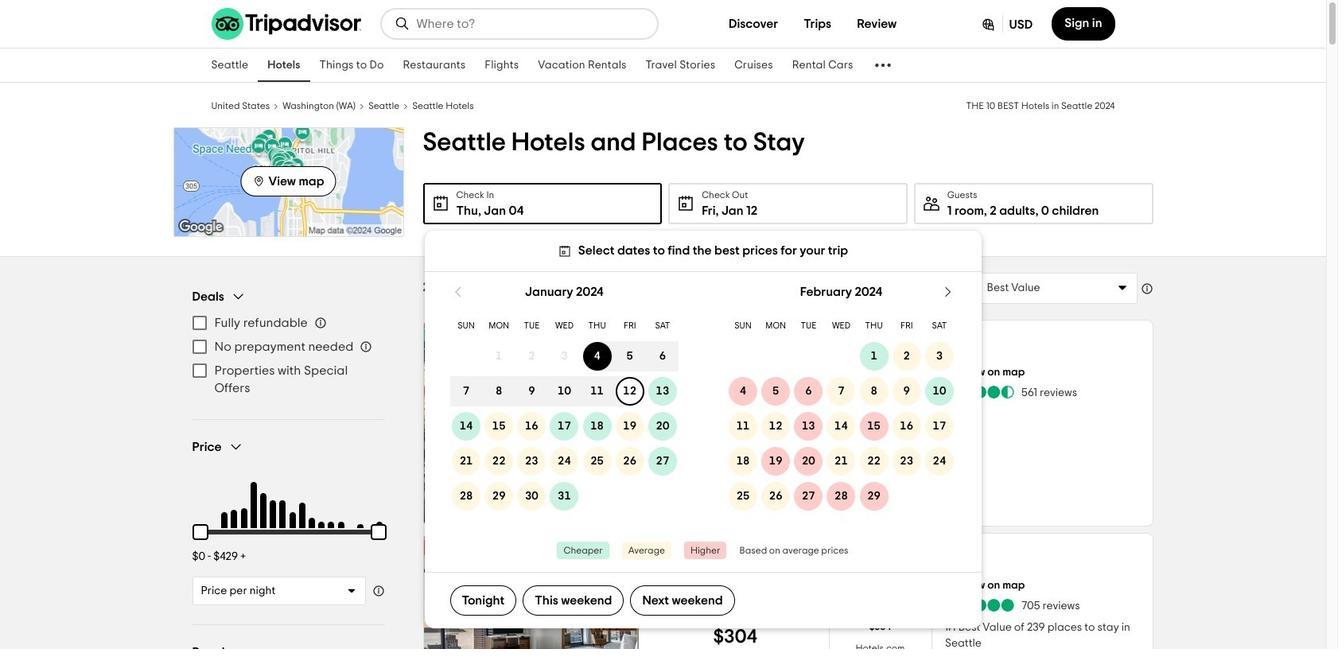 Task type: locate. For each thing, give the bounding box(es) containing it.
menu
[[192, 311, 385, 400]]

0 horizontal spatial row group
[[450, 339, 679, 514]]

tripadvisor image
[[211, 8, 361, 40]]

2 row group from the left
[[727, 339, 956, 514]]

carousel of images figure
[[424, 321, 638, 526]]

0 horizontal spatial grid
[[450, 272, 679, 514]]

hotel 1000 image
[[424, 321, 638, 526]]

group
[[192, 289, 385, 400], [183, 439, 396, 605]]

1 horizontal spatial grid
[[727, 272, 956, 514]]

next month image
[[940, 284, 956, 300]]

1 horizontal spatial row group
[[727, 339, 956, 514]]

row group
[[450, 339, 679, 514], [727, 339, 956, 514]]

previous month image
[[450, 284, 466, 300]]

0 vertical spatial group
[[192, 289, 385, 400]]

None search field
[[381, 10, 657, 38]]

1 grid from the left
[[450, 272, 679, 514]]

minimum price slider
[[183, 515, 218, 550]]

row
[[450, 313, 679, 339], [727, 313, 956, 339], [450, 339, 679, 374], [727, 339, 956, 374], [450, 374, 679, 409], [727, 374, 956, 409], [450, 409, 679, 444], [727, 409, 956, 444], [450, 444, 679, 479], [727, 444, 956, 479], [450, 479, 679, 514], [727, 479, 956, 514]]

expedia.com image
[[698, 578, 772, 610]]

grid
[[450, 272, 679, 514], [727, 272, 956, 514]]



Task type: vqa. For each thing, say whether or not it's contained in the screenshot.
second grid from the left row group
yes



Task type: describe. For each thing, give the bounding box(es) containing it.
Search search field
[[416, 17, 644, 31]]

1 vertical spatial group
[[183, 439, 396, 605]]

lxr image
[[698, 365, 772, 397]]

save to a trip image
[[607, 333, 626, 352]]

1 row group from the left
[[450, 339, 679, 514]]

maximum price slider
[[361, 515, 396, 550]]

save to a trip image
[[607, 547, 626, 566]]

5.0 of 5 bubbles. 705 reviews element
[[945, 597, 1080, 613]]

search image
[[394, 16, 410, 32]]

4.5 of 5 bubbles. 561 reviews element
[[945, 384, 1077, 400]]

2 grid from the left
[[727, 272, 956, 514]]



